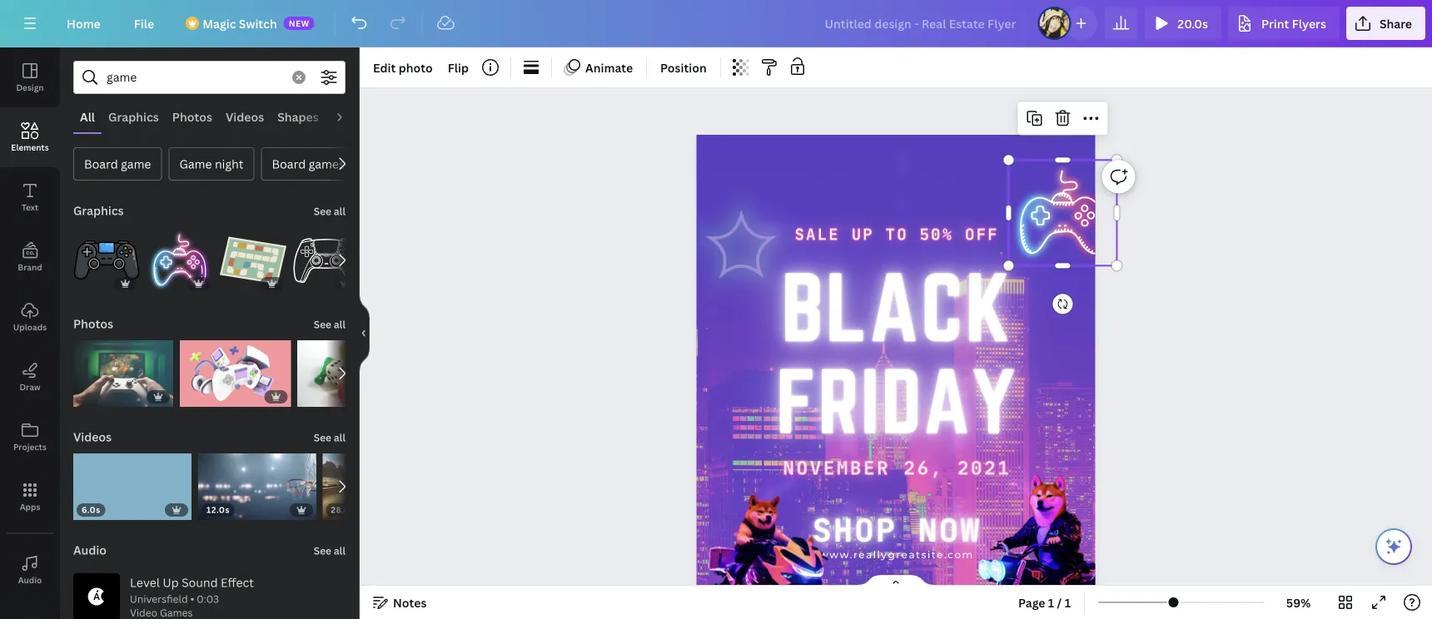 Task type: describe. For each thing, give the bounding box(es) containing it.
text button
[[0, 167, 60, 227]]

shop
[[812, 511, 897, 549]]

0 vertical spatial graphics
[[108, 109, 159, 124]]

see for videos
[[314, 431, 331, 445]]

1 horizontal spatial photos
[[172, 109, 212, 124]]

flyers
[[1292, 15, 1327, 31]]

new
[[289, 17, 310, 29]]

see all button for audio
[[312, 534, 347, 567]]

position
[[660, 60, 707, 75]]

0 vertical spatial graphics button
[[102, 101, 166, 132]]

•
[[190, 592, 194, 606]]

all
[[80, 109, 95, 124]]

sale up to 50% off
[[795, 225, 999, 244]]

0 horizontal spatial videos button
[[72, 421, 113, 454]]

see all for photos
[[314, 318, 346, 331]]

0 vertical spatial videos button
[[219, 101, 271, 132]]

20.0s button
[[1145, 7, 1222, 40]]

edit photo
[[373, 60, 433, 75]]

text
[[22, 202, 38, 213]]

see for audio
[[314, 544, 331, 558]]

hide image
[[359, 294, 370, 373]]

notes button
[[366, 590, 433, 616]]

26,
[[904, 457, 944, 479]]

uploads
[[13, 321, 47, 333]]

share
[[1380, 15, 1412, 31]]

position button
[[654, 54, 714, 81]]

shapes
[[277, 109, 319, 124]]

brand button
[[0, 227, 60, 287]]

2 1 from the left
[[1065, 595, 1071, 611]]

now
[[918, 511, 982, 549]]

home link
[[53, 7, 114, 40]]

1 vertical spatial graphics
[[73, 203, 124, 219]]

see for graphics
[[314, 204, 331, 218]]

Design title text field
[[812, 7, 1031, 40]]

board game
[[84, 156, 151, 172]]

www.reallygreatsite.com
[[819, 549, 974, 561]]

home
[[67, 15, 101, 31]]

1 horizontal spatial videos
[[226, 109, 264, 124]]

1 1 from the left
[[1048, 595, 1055, 611]]

elements
[[11, 142, 49, 153]]

board map game image
[[220, 227, 286, 294]]

6.0s group
[[73, 444, 191, 520]]

up
[[163, 575, 179, 591]]

/
[[1057, 595, 1062, 611]]

print flyers
[[1262, 15, 1327, 31]]

all for audio
[[334, 544, 346, 558]]

see for photos
[[314, 318, 331, 331]]

gaming pieces image
[[297, 341, 386, 407]]

universfield
[[130, 592, 188, 606]]

edit
[[373, 60, 396, 75]]

1 horizontal spatial photos button
[[166, 101, 219, 132]]

game night button
[[169, 147, 254, 181]]

canva assistant image
[[1384, 537, 1404, 557]]

projects
[[13, 441, 47, 453]]

board for board games
[[272, 156, 306, 172]]

universfield • 0:03
[[130, 592, 219, 606]]

flip button
[[441, 54, 476, 81]]

12.0s group
[[198, 444, 316, 520]]

switch
[[239, 15, 277, 31]]

board games
[[272, 156, 345, 172]]

2021
[[958, 457, 1011, 479]]

video game console icon image
[[73, 227, 140, 294]]

see all for videos
[[314, 431, 346, 445]]

draw button
[[0, 347, 60, 407]]

file button
[[121, 7, 168, 40]]

draw
[[19, 381, 40, 393]]

edit photo button
[[366, 54, 439, 81]]

0 horizontal spatial photos
[[73, 316, 113, 332]]

animate button
[[559, 54, 640, 81]]

level
[[130, 575, 160, 591]]

board games button
[[261, 147, 356, 181]]

print
[[1262, 15, 1289, 31]]



Task type: vqa. For each thing, say whether or not it's contained in the screenshot.
"Image Upscaler"
no



Task type: locate. For each thing, give the bounding box(es) containing it.
game
[[179, 156, 212, 172]]

1 right /
[[1065, 595, 1071, 611]]

notes
[[393, 595, 427, 611]]

see all for graphics
[[314, 204, 346, 218]]

black
[[781, 256, 1013, 359]]

1 all from the top
[[334, 204, 346, 218]]

set of game neon image
[[147, 227, 213, 294]]

1 horizontal spatial audio
[[73, 543, 107, 558]]

board inside button
[[84, 156, 118, 172]]

videos right projects button
[[73, 429, 112, 445]]

1 see all button from the top
[[312, 194, 347, 227]]

1
[[1048, 595, 1055, 611], [1065, 595, 1071, 611]]

person playing video game with controller image
[[73, 341, 173, 407]]

3 see all from the top
[[314, 431, 346, 445]]

shop now
[[812, 511, 982, 549]]

design
[[16, 82, 44, 93]]

audio button down the apps
[[0, 540, 60, 600]]

board game button
[[73, 147, 162, 181]]

Search elements search field
[[107, 62, 282, 93]]

audio button down 6.0s
[[72, 534, 108, 567]]

50%
[[920, 225, 954, 244]]

see all button down games
[[312, 194, 347, 227]]

games
[[309, 156, 345, 172]]

to
[[886, 225, 908, 244]]

0 horizontal spatial 1
[[1048, 595, 1055, 611]]

0 vertical spatial videos
[[226, 109, 264, 124]]

graphics button down the board game button
[[72, 194, 125, 227]]

photos up the person playing video game with controller image
[[73, 316, 113, 332]]

2 all from the top
[[334, 318, 346, 331]]

audio down 6.0s
[[73, 543, 107, 558]]

0 horizontal spatial videos
[[73, 429, 112, 445]]

print flyers button
[[1228, 7, 1340, 40]]

all
[[334, 204, 346, 218], [334, 318, 346, 331], [334, 431, 346, 445], [334, 544, 346, 558]]

audio inside side panel tab list
[[18, 575, 42, 586]]

59% button
[[1272, 590, 1326, 616]]

see all button for graphics
[[312, 194, 347, 227]]

videos button up night
[[219, 101, 271, 132]]

projects button
[[0, 407, 60, 467]]

page
[[1018, 595, 1046, 611]]

see all button down 28.0s
[[312, 534, 347, 567]]

4 see all button from the top
[[312, 534, 347, 567]]

28.0s
[[331, 505, 355, 516]]

graphics button
[[102, 101, 166, 132], [72, 194, 125, 227]]

1 board from the left
[[84, 156, 118, 172]]

videos button
[[219, 101, 271, 132], [72, 421, 113, 454]]

apps button
[[0, 467, 60, 527]]

all down 28.0s
[[334, 544, 346, 558]]

1 vertical spatial audio
[[73, 543, 107, 558]]

elements button
[[0, 107, 60, 167]]

all down gaming pieces "image" in the left bottom of the page
[[334, 431, 346, 445]]

magic switch
[[203, 15, 277, 31]]

audio button
[[325, 101, 372, 132], [72, 534, 108, 567], [0, 540, 60, 600]]

see all button for videos
[[312, 421, 347, 454]]

november 26, 2021
[[783, 457, 1011, 479]]

20.0s
[[1178, 15, 1208, 31]]

1 horizontal spatial 1
[[1065, 595, 1071, 611]]

colorful video game controller, headphones and game consoles image
[[180, 341, 291, 407]]

2 see all from the top
[[314, 318, 346, 331]]

board left game at the left top
[[84, 156, 118, 172]]

file
[[134, 15, 154, 31]]

graphics down the board game button
[[73, 203, 124, 219]]

see down games
[[314, 204, 331, 218]]

graphics
[[108, 109, 159, 124], [73, 203, 124, 219]]

see all down 28.0s
[[314, 544, 346, 558]]

flip
[[448, 60, 469, 75]]

6.0s
[[82, 505, 101, 516]]

all button
[[73, 101, 102, 132]]

photos button down search elements search box
[[166, 101, 219, 132]]

2 see from the top
[[314, 318, 331, 331]]

animate
[[585, 60, 633, 75]]

graphics right all 'button'
[[108, 109, 159, 124]]

1 see all from the top
[[314, 204, 346, 218]]

all for videos
[[334, 431, 346, 445]]

see all for audio
[[314, 544, 346, 558]]

board inside 'button'
[[272, 156, 306, 172]]

1 vertical spatial videos button
[[72, 421, 113, 454]]

all down games
[[334, 204, 346, 218]]

1 vertical spatial photos button
[[72, 307, 115, 341]]

28.0s group
[[323, 454, 441, 520]]

1 vertical spatial graphics button
[[72, 194, 125, 227]]

see all button down gaming pieces "image" in the left bottom of the page
[[312, 421, 347, 454]]

november
[[783, 457, 890, 479]]

3 see from the top
[[314, 431, 331, 445]]

show pages image
[[856, 575, 936, 588]]

0 horizontal spatial photos button
[[72, 307, 115, 341]]

photos button
[[166, 101, 219, 132], [72, 307, 115, 341]]

see left hide image
[[314, 318, 331, 331]]

brand
[[18, 261, 42, 273]]

0 vertical spatial photos
[[172, 109, 212, 124]]

see down 28.0s
[[314, 544, 331, 558]]

level up sound effect
[[130, 575, 254, 591]]

effect
[[221, 575, 254, 591]]

sound
[[182, 575, 218, 591]]

apps
[[20, 501, 40, 513]]

see all button for photos
[[312, 307, 347, 341]]

see all down games
[[314, 204, 346, 218]]

4 all from the top
[[334, 544, 346, 558]]

0 horizontal spatial board
[[84, 156, 118, 172]]

1 horizontal spatial videos button
[[219, 101, 271, 132]]

share button
[[1346, 7, 1426, 40]]

all for graphics
[[334, 204, 346, 218]]

night
[[215, 156, 244, 172]]

group
[[73, 217, 140, 294], [147, 217, 213, 294], [220, 217, 286, 294], [293, 227, 360, 294], [73, 331, 173, 407], [180, 331, 291, 407], [297, 341, 386, 407]]

4 see all from the top
[[314, 544, 346, 558]]

main menu bar
[[0, 0, 1432, 47]]

see
[[314, 204, 331, 218], [314, 318, 331, 331], [314, 431, 331, 445], [314, 544, 331, 558]]

off
[[965, 225, 999, 244]]

see all
[[314, 204, 346, 218], [314, 318, 346, 331], [314, 431, 346, 445], [314, 544, 346, 558]]

3 see all button from the top
[[312, 421, 347, 454]]

videos button right projects button
[[72, 421, 113, 454]]

shapes button
[[271, 101, 325, 132]]

1 vertical spatial videos
[[73, 429, 112, 445]]

graphics button right all
[[102, 101, 166, 132]]

magic
[[203, 15, 236, 31]]

3 all from the top
[[334, 431, 346, 445]]

uploads button
[[0, 287, 60, 347]]

see all button left hide image
[[312, 307, 347, 341]]

2 board from the left
[[272, 156, 306, 172]]

audio
[[332, 109, 365, 124], [73, 543, 107, 558], [18, 575, 42, 586]]

board for board game
[[84, 156, 118, 172]]

4 see from the top
[[314, 544, 331, 558]]

2 horizontal spatial audio
[[332, 109, 365, 124]]

videos up night
[[226, 109, 264, 124]]

0 vertical spatial audio
[[332, 109, 365, 124]]

1 vertical spatial photos
[[73, 316, 113, 332]]

0 vertical spatial photos button
[[166, 101, 219, 132]]

up
[[852, 225, 874, 244]]

see all left hide image
[[314, 318, 346, 331]]

all left hide image
[[334, 318, 346, 331]]

photos
[[172, 109, 212, 124], [73, 316, 113, 332]]

page 1 / 1
[[1018, 595, 1071, 611]]

game night
[[179, 156, 244, 172]]

audio right shapes
[[332, 109, 365, 124]]

see down gaming pieces "image" in the left bottom of the page
[[314, 431, 331, 445]]

friday
[[776, 353, 1017, 450]]

0 horizontal spatial audio
[[18, 575, 42, 586]]

59%
[[1286, 595, 1311, 611]]

0:03
[[197, 592, 219, 606]]

1 left /
[[1048, 595, 1055, 611]]

side panel tab list
[[0, 47, 60, 620]]

board
[[84, 156, 118, 172], [272, 156, 306, 172]]

2 see all button from the top
[[312, 307, 347, 341]]

photos down search elements search box
[[172, 109, 212, 124]]

0 horizontal spatial audio button
[[0, 540, 60, 600]]

2 vertical spatial audio
[[18, 575, 42, 586]]

board left games
[[272, 156, 306, 172]]

2 horizontal spatial audio button
[[325, 101, 372, 132]]

videos image
[[0, 600, 60, 620]]

audio up videos image
[[18, 575, 42, 586]]

photos button right uploads
[[72, 307, 115, 341]]

all for photos
[[334, 318, 346, 331]]

1 horizontal spatial audio button
[[72, 534, 108, 567]]

1 see from the top
[[314, 204, 331, 218]]

see all button
[[312, 194, 347, 227], [312, 307, 347, 341], [312, 421, 347, 454], [312, 534, 347, 567]]

game
[[121, 156, 151, 172]]

1 horizontal spatial board
[[272, 156, 306, 172]]

12.0s
[[206, 505, 230, 516]]

video games, 3 seconds element
[[130, 592, 219, 620]]

sale
[[795, 225, 840, 244]]

see all down gaming pieces "image" in the left bottom of the page
[[314, 431, 346, 445]]

audio button right shapes
[[325, 101, 372, 132]]

photo
[[399, 60, 433, 75]]

design button
[[0, 47, 60, 107]]



